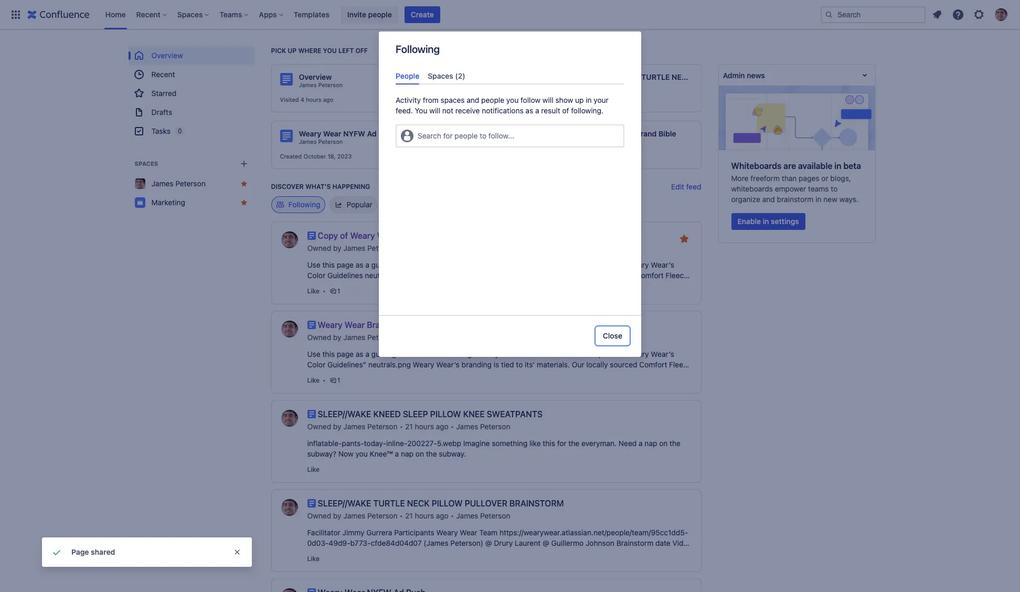 Task type: describe. For each thing, give the bounding box(es) containing it.
all for weary wear brand bible
[[445, 350, 453, 359]]

on
[[429, 549, 439, 558]]

0 horizontal spatial up
[[288, 47, 297, 55]]

in inside use this page as a guiding document on all things weary wear. remember: wear. sleep. wake weary wear's color guidelines" neutrals.png weary wear's branding is tied to its' materials. our locally sourced comfort fleece comes in neutral tones that we refuse to alter with dyes; allowing for the natural tones of our fabrics to shine. the ww color expa
[[332, 371, 338, 380]]

people
[[396, 71, 420, 80]]

weary inside copy of weary wear brand bible james peterson
[[475, 129, 497, 138]]

materials. for weary wear brand bible
[[537, 360, 570, 369]]

use this page as a guiding document on all things weary wear. remember: wear. sleep. wake weary wear's color guidelines neutrals.png weary wear's branding is tied to its' materials. our locally sourced comfort fleece comes in neutral tones that we refuse to alter with artificial dyes; allowing for the natural tones of our fabrics to shine. the ww
[[308, 260, 689, 301]]

close
[[603, 331, 623, 340]]

james down knee
[[457, 422, 479, 431]]

sleep. for copy of weary wear brand bible
[[584, 260, 606, 269]]

off
[[356, 47, 368, 55]]

create a space image
[[238, 158, 250, 170]]

comfort for weary wear brand bible
[[640, 360, 668, 369]]

or
[[822, 174, 829, 183]]

subway?
[[308, 450, 337, 458]]

2 vertical spatial people
[[455, 131, 478, 140]]

page for wear
[[337, 350, 354, 359]]

templates
[[294, 10, 330, 19]]

0 horizontal spatial you
[[323, 47, 337, 55]]

for inside the inflatable-pants-today-inline-200227-5.webp imagine something like this for the everyman. need a nap on the subway? now you knee™️ a nap on the subway.
[[558, 439, 567, 448]]

global element
[[6, 0, 819, 29]]

expa
[[344, 381, 360, 390]]

jimmy
[[343, 528, 365, 537]]

shine. inside 'use this page as a guiding document on all things weary wear. remember: wear. sleep. wake weary wear's color guidelines neutrals.png weary wear's branding is tied to its' materials. our locally sourced comfort fleece comes in neutral tones that we refuse to alter with artificial dyes; allowing for the natural tones of our fabrics to shine. the ww'
[[308, 292, 328, 301]]

brainstorm
[[510, 499, 564, 508]]

drafts
[[152, 108, 172, 117]]

branding for weary wear brand bible
[[462, 360, 492, 369]]

2 18, from the left
[[618, 153, 626, 160]]

comes for copy of weary wear brand bible
[[308, 282, 330, 290]]

admin news button
[[719, 65, 876, 86]]

• 21 hours ago • james peterson for pullover
[[400, 512, 511, 520]]

locally for weary wear brand bible
[[587, 360, 608, 369]]

• up "5.webp"
[[451, 422, 454, 431]]

drury
[[494, 539, 513, 548]]

peterson up marketing link
[[176, 179, 206, 188]]

following inside button
[[289, 200, 321, 209]]

recent link
[[128, 65, 254, 84]]

close button
[[597, 328, 629, 345]]

happening
[[333, 183, 370, 191]]

2 vertical spatial spaces
[[135, 160, 158, 167]]

on inside use this page as a guiding document on all things weary wear. remember: wear. sleep. wake weary wear's color guidelines" neutrals.png weary wear's branding is tied to its' materials. our locally sourced comfort fleece comes in neutral tones that we refuse to alter with dyes; allowing for the natural tones of our fabrics to shine. the ww color expa
[[435, 350, 443, 359]]

james peterson for 4
[[299, 81, 343, 88]]

visited for visited 4 hours ago
[[280, 96, 299, 103]]

shine. inside use this page as a guiding document on all things weary wear. remember: wear. sleep. wake weary wear's color guidelines" neutrals.png weary wear's branding is tied to its' materials. our locally sourced comfort fleece comes in neutral tones that we refuse to alter with dyes; allowing for the natural tones of our fabrics to shine. the ww color expa
[[655, 371, 676, 380]]

that for wear
[[386, 282, 400, 290]]

create link
[[405, 6, 441, 23]]

4 by from the top
[[333, 512, 342, 520]]

apps
[[259, 10, 277, 19]]

3 like from the top
[[308, 466, 320, 474]]

2 owned from the top
[[308, 333, 331, 342]]

wake for copy of weary wear brand bible
[[608, 260, 626, 269]]

receive
[[456, 106, 480, 115]]

people inside activity from spaces and people you follow will show up in your feed. you will not receive notifications as a result of following.
[[482, 96, 505, 105]]

whiteboards are available in beta more freeform than pages or blogs, whiteboards empower teams to organize and brainstorm in new ways.
[[732, 161, 862, 204]]

that inside facilitator jimmy gurrera participants weary wear team https://wearywear.atlassian.net/people/team/95cc1dd5- 0d03-49d9-b773-cfde84d04d07 (james peterson) @ drury laurent @ guillermo johnson brainstorm date video conference link e.g., www.zoom.us/ on this page  brainstorm planning goals of the brainstorm design a puffy- necked turtleneck that can sup
[[371, 560, 384, 569]]

weary wear nyfw ad push
[[299, 129, 396, 138]]

to inside 'following' dialog
[[480, 131, 487, 140]]

its' for weary wear brand bible
[[525, 360, 535, 369]]

guiding for bible
[[372, 350, 397, 359]]

james up marketing
[[152, 179, 174, 188]]

pillow for sleep
[[431, 410, 461, 419]]

document for wear
[[399, 260, 433, 269]]

0 horizontal spatial nap
[[401, 450, 414, 458]]

in inside activity from spaces and people you follow will show up in your feed. you will not receive notifications as a result of following.
[[586, 96, 592, 105]]

conference
[[308, 549, 346, 558]]

news
[[747, 71, 765, 80]]

2 by from the top
[[333, 333, 342, 342]]

in up blogs,
[[835, 161, 842, 171]]

settings icon image
[[974, 8, 986, 21]]

tones up close
[[607, 282, 626, 290]]

tones down guidelines"
[[366, 371, 384, 380]]

planning
[[515, 549, 544, 558]]

pullover
[[465, 499, 508, 508]]

facilitator
[[308, 528, 341, 537]]

a inside facilitator jimmy gurrera participants weary wear team https://wearywear.atlassian.net/people/team/95cc1dd5- 0d03-49d9-b773-cfde84d04d07 (james peterson) @ drury laurent @ guillermo johnson brainstorm date video conference link e.g., www.zoom.us/ on this page  brainstorm planning goals of the brainstorm design a puffy- necked turtleneck that can sup
[[653, 549, 657, 558]]

banner containing home
[[0, 0, 1021, 29]]

starred link
[[128, 84, 254, 103]]

james down (2) at top
[[445, 81, 463, 88]]

a inside 'use this page as a guiding document on all things weary wear. remember: wear. sleep. wake weary wear's color guidelines neutrals.png weary wear's branding is tied to its' materials. our locally sourced comfort fleece comes in neutral tones that we refuse to alter with artificial dyes; allowing for the natural tones of our fabrics to shine. the ww'
[[366, 260, 370, 269]]

sleep. for weary wear brand bible
[[584, 350, 606, 359]]

guiding for wear
[[372, 260, 397, 269]]

3 owned by from the top
[[308, 422, 344, 431]]

• left comments icon
[[323, 377, 326, 384]]

we for bible
[[402, 371, 411, 380]]

as for weary wear brand bible
[[356, 350, 364, 359]]

ago down sleep//wake turtle neck pillow pullover brainstorm link on the bottom of the page
[[436, 512, 449, 520]]

james peterson up marketing
[[152, 179, 206, 188]]

things for copy of weary wear brand bible
[[455, 260, 476, 269]]

tab list inside 'following' dialog
[[392, 67, 629, 85]]

use this page as a guiding document on all things weary wear. remember: wear. sleep. wake weary wear's color guidelines" neutrals.png weary wear's branding is tied to its' materials. our locally sourced comfort fleece comes in neutral tones that we refuse to alter with dyes; allowing for the natural tones of our fabrics to shine. the ww color expa
[[308, 350, 692, 390]]

that for bible
[[386, 371, 400, 380]]

subway.
[[439, 450, 466, 458]]

wear inside facilitator jimmy gurrera participants weary wear team https://wearywear.atlassian.net/people/team/95cc1dd5- 0d03-49d9-b773-cfde84d04d07 (james peterson) @ drury laurent @ guillermo johnson brainstorm date video conference link e.g., www.zoom.us/ on this page  brainstorm planning goals of the brainstorm design a puffy- necked turtleneck that can sup
[[460, 528, 478, 537]]

unstar image
[[678, 233, 691, 245]]

templates link
[[291, 6, 333, 23]]

natural inside 'use this page as a guiding document on all things weary wear. remember: wear. sleep. wake weary wear's color guidelines neutrals.png weary wear's branding is tied to its' materials. our locally sourced comfort fleece comes in neutral tones that we refuse to alter with artificial dyes; allowing for the natural tones of our fabrics to shine. the ww'
[[582, 282, 605, 290]]

guillermo
[[552, 539, 584, 548]]

edit
[[672, 182, 685, 191]]

recent
[[152, 70, 175, 79]]

brand inside copy of weary wear brand bible james peterson
[[519, 129, 540, 138]]

this inside use this page as a guiding document on all things weary wear. remember: wear. sleep. wake weary wear's color guidelines" neutrals.png weary wear's branding is tied to its' materials. our locally sourced comfort fleece comes in neutral tones that we refuse to alter with dyes; allowing for the natural tones of our fabrics to shine. the ww color expa
[[323, 350, 335, 359]]

imagine
[[464, 439, 490, 448]]

bible inside copy of weary wear brand bible james peterson
[[542, 129, 560, 138]]

peterson inside "weary wear brand bible james peterson"
[[611, 138, 636, 145]]

created for created october 18, 2023
[[280, 153, 302, 160]]

our for copy of weary wear brand bible
[[569, 271, 582, 280]]

in right enable
[[763, 217, 770, 226]]

admin news
[[723, 71, 765, 80]]

tones down close button
[[579, 371, 597, 380]]

blogs,
[[831, 174, 852, 183]]

comments image
[[329, 377, 338, 385]]

of inside 'use this page as a guiding document on all things weary wear. remember: wear. sleep. wake weary wear's color guidelines neutrals.png weary wear's branding is tied to its' materials. our locally sourced comfort fleece comes in neutral tones that we refuse to alter with artificial dyes; allowing for the natural tones of our fabrics to shine. the ww'
[[628, 282, 635, 290]]

drafts link
[[128, 103, 254, 122]]

branding for copy of weary wear brand bible
[[459, 271, 489, 280]]

as for copy of weary wear brand bible
[[356, 260, 364, 269]]

james peterson link up your
[[592, 81, 636, 89]]

settings
[[772, 217, 800, 226]]

wear down the "popular" button
[[377, 231, 398, 241]]

this inside 'use this page as a guiding document on all things weary wear. remember: wear. sleep. wake weary wear's color guidelines neutrals.png weary wear's branding is tied to its' materials. our locally sourced comfort fleece comes in neutral tones that we refuse to alter with artificial dyes; allowing for the natural tones of our fabrics to shine. the ww'
[[323, 260, 335, 269]]

hours down sleep//wake kneed sleep pillow knee sweatpants
[[415, 422, 434, 431]]

spaces
[[441, 96, 465, 105]]

2 @ from the left
[[543, 539, 550, 548]]

home
[[105, 10, 126, 19]]

in down teams
[[816, 195, 822, 204]]

of inside use this page as a guiding document on all things weary wear. remember: wear. sleep. wake weary wear's color guidelines" neutrals.png weary wear's branding is tied to its' materials. our locally sourced comfort fleece comes in neutral tones that we refuse to alter with dyes; allowing for the natural tones of our fabrics to shine. the ww color expa
[[599, 371, 606, 380]]

of inside copy of weary wear brand bible james peterson
[[466, 129, 473, 138]]

james peterson link up october 18, 2023
[[592, 138, 636, 145]]

your
[[594, 96, 609, 105]]

natural inside use this page as a guiding document on all things weary wear. remember: wear. sleep. wake weary wear's color guidelines" neutrals.png weary wear's branding is tied to its' materials. our locally sourced comfort fleece comes in neutral tones that we refuse to alter with dyes; allowing for the natural tones of our fabrics to shine. the ww color expa
[[553, 371, 577, 380]]

date
[[656, 539, 671, 548]]

weary inside "weary wear brand bible james peterson"
[[592, 129, 614, 138]]

spaces (2)
[[428, 71, 466, 80]]

available
[[799, 161, 833, 171]]

james peterson link down knee
[[457, 422, 511, 432]]

tied for copy of weary wear brand bible
[[498, 271, 511, 280]]

kneed
[[374, 410, 401, 419]]

fabrics inside use this page as a guiding document on all things weary wear. remember: wear. sleep. wake weary wear's color guidelines" neutrals.png weary wear's branding is tied to its' materials. our locally sourced comfort fleece comes in neutral tones that we refuse to alter with dyes; allowing for the natural tones of our fabrics to shine. the ww color expa
[[621, 371, 645, 380]]

21 hours ago button for sleep
[[405, 422, 449, 432]]

something
[[492, 439, 528, 448]]

2 like from the top
[[308, 377, 320, 384]]

ad
[[367, 129, 377, 138]]

our inside 'use this page as a guiding document on all things weary wear. remember: wear. sleep. wake weary wear's color guidelines neutrals.png weary wear's branding is tied to its' materials. our locally sourced comfort fleece comes in neutral tones that we refuse to alter with artificial dyes; allowing for the natural tones of our fabrics to shine. the ww'
[[637, 282, 648, 290]]

peterson down (2) at top
[[465, 81, 489, 88]]

james inside "weary wear brand bible james peterson"
[[592, 138, 610, 145]]

ago for 4 hours ago
[[323, 96, 334, 103]]

hours for 21 hours ago
[[601, 96, 617, 103]]

sup
[[400, 560, 413, 569]]

neutrals.png for bible
[[369, 360, 411, 369]]

sleep//wake for sleep//wake kneed sleep pillow knee sweatpants
[[318, 410, 371, 419]]

following button
[[271, 196, 325, 213]]

peterson up visited 4 hours ago
[[319, 81, 343, 88]]

you
[[415, 106, 428, 115]]

tasks
[[152, 127, 171, 135]]

feed
[[687, 182, 702, 191]]

up inside activity from spaces and people you follow will show up in your feed. you will not receive notifications as a result of following.
[[576, 96, 584, 105]]

• up inline-
[[400, 422, 403, 431]]

brainstorm inside facilitator jimmy gurrera participants weary wear team https://wearywear.atlassian.net/people/team/95cc1dd5- 0d03-49d9-b773-cfde84d04d07 (james peterson) @ drury laurent @ guillermo johnson brainstorm date video conference link e.g., www.zoom.us/ on this page  brainstorm planning goals of the brainstorm design a puffy- necked turtleneck that can sup
[[589, 549, 626, 558]]

5.webp
[[437, 439, 462, 448]]

ways.
[[840, 195, 859, 204]]

3 like button from the top
[[308, 466, 320, 474]]

spaces button
[[174, 6, 213, 23]]

james inside copy of weary wear brand bible james peterson
[[445, 138, 463, 145]]

a inside activity from spaces and people you follow will show up in your feed. you will not receive notifications as a result of following.
[[536, 106, 540, 115]]

alter for copy of weary wear brand bible
[[446, 282, 461, 290]]

its' for copy of weary wear brand bible
[[522, 271, 532, 280]]

alter for weary wear brand bible
[[446, 371, 461, 380]]

peterson up visited 21 hours ago
[[611, 81, 636, 88]]

weary wear brand bible james peterson
[[592, 129, 677, 145]]

(james
[[424, 539, 449, 548]]

success image
[[50, 546, 63, 559]]

peterson inside copy of weary wear brand bible james peterson
[[465, 138, 489, 145]]

james peterson link down (2) at top
[[445, 81, 489, 89]]

1 @ from the left
[[486, 539, 492, 548]]

with for copy of weary wear brand bible
[[463, 282, 477, 290]]

1 for copy
[[338, 287, 341, 295]]

james peterson link up created october 18, 2023
[[299, 138, 343, 145]]

spaces inside popup button
[[177, 10, 203, 19]]

inflatable-pants-today-inline-200227-5.webp imagine something like this for the everyman. need a nap on the subway? now you knee™️ a nap on the subway.
[[308, 439, 681, 458]]

to inside whiteboards are available in beta more freeform than pages or blogs, whiteboards empower teams to organize and brainstorm in new ways.
[[832, 184, 838, 193]]

0 vertical spatial 21
[[593, 96, 600, 103]]

notifications
[[482, 106, 524, 115]]

page
[[71, 548, 89, 557]]

hours for 20 hours ago
[[459, 96, 474, 103]]

with for weary wear brand bible
[[463, 371, 477, 380]]

ww inside 'use this page as a guiding document on all things weary wear. remember: wear. sleep. wake weary wear's color guidelines neutrals.png weary wear's branding is tied to its' materials. our locally sourced comfort fleece comes in neutral tones that we refuse to alter with artificial dyes; allowing for the natural tones of our fabrics to shine. the ww'
[[345, 292, 359, 301]]

21 hours ago button for neck
[[405, 511, 449, 522]]

shared
[[91, 548, 115, 557]]

1 for weary
[[338, 377, 341, 384]]

a inside use this page as a guiding document on all things weary wear. remember: wear. sleep. wake weary wear's color guidelines" neutrals.png weary wear's branding is tied to its' materials. our locally sourced comfort fleece comes in neutral tones that we refuse to alter with dyes; allowing for the natural tones of our fabrics to shine. the ww color expa
[[366, 350, 370, 359]]

feed.
[[396, 106, 413, 115]]

result
[[542, 106, 561, 115]]

e.g.,
[[361, 549, 376, 558]]

a down inline-
[[395, 450, 399, 458]]

james up created october 18, 2023
[[299, 138, 317, 145]]

in inside 'use this page as a guiding document on all things weary wear. remember: wear. sleep. wake weary wear's color guidelines neutrals.png weary wear's branding is tied to its' materials. our locally sourced comfort fleece comes in neutral tones that we refuse to alter with artificial dyes; allowing for the natural tones of our fabrics to shine. the ww'
[[332, 282, 338, 290]]

page for of
[[337, 260, 354, 269]]

for inside use this page as a guiding document on all things weary wear. remember: wear. sleep. wake weary wear's color guidelines" neutrals.png weary wear's branding is tied to its' materials. our locally sourced comfort fleece comes in neutral tones that we refuse to alter with dyes; allowing for the natural tones of our fabrics to shine. the ww color expa
[[529, 371, 538, 380]]

comes for weary wear brand bible
[[308, 371, 330, 380]]

link
[[348, 549, 359, 558]]

brand inside weary wear brand bible link
[[367, 320, 390, 330]]

1 horizontal spatial nap
[[645, 439, 658, 448]]

sweatpants
[[487, 410, 543, 419]]

4
[[301, 96, 305, 103]]

beta
[[844, 161, 862, 171]]

participants
[[395, 528, 435, 537]]

200227-
[[408, 439, 437, 448]]

james peterson for october
[[299, 138, 343, 145]]

fleece for copy of weary wear brand bible
[[666, 271, 689, 280]]

copy of weary wear brand bible
[[318, 231, 444, 241]]

1 vertical spatial will
[[430, 106, 441, 115]]

james peterson link down pullover
[[457, 511, 511, 522]]

brand inside copy of weary wear brand bible link
[[400, 231, 423, 241]]

page shared
[[71, 548, 115, 557]]

sleep
[[403, 410, 428, 419]]

created october 18, 2023
[[280, 153, 352, 160]]

visited 21 hours ago
[[573, 96, 629, 103]]



Task type: vqa. For each thing, say whether or not it's contained in the screenshot.
top WE
yes



Task type: locate. For each thing, give the bounding box(es) containing it.
2 comes from the top
[[308, 371, 330, 380]]

organize
[[732, 195, 761, 204]]

1 vertical spatial shine.
[[655, 371, 676, 380]]

sourced for copy of weary wear brand bible
[[607, 271, 634, 280]]

and inside whiteboards are available in beta more freeform than pages or blogs, whiteboards empower teams to organize and brainstorm in new ways.
[[763, 195, 776, 204]]

this inside facilitator jimmy gurrera participants weary wear team https://wearywear.atlassian.net/people/team/95cc1dd5- 0d03-49d9-b773-cfde84d04d07 (james peterson) @ drury laurent @ guillermo johnson brainstorm date video conference link e.g., www.zoom.us/ on this page  brainstorm planning goals of the brainstorm design a puffy- necked turtleneck that can sup
[[441, 549, 453, 558]]

is for weary wear brand bible
[[494, 360, 500, 369]]

1 neutral from the top
[[340, 282, 364, 290]]

copy inside copy of weary wear brand bible james peterson
[[445, 129, 464, 138]]

october
[[304, 153, 326, 160], [593, 153, 616, 160]]

our inside 'use this page as a guiding document on all things weary wear. remember: wear. sleep. wake weary wear's color guidelines neutrals.png weary wear's branding is tied to its' materials. our locally sourced comfort fleece comes in neutral tones that we refuse to alter with artificial dyes; allowing for the natural tones of our fabrics to shine. the ww'
[[569, 271, 582, 280]]

page inside use this page as a guiding document on all things weary wear. remember: wear. sleep. wake weary wear's color guidelines" neutrals.png weary wear's branding is tied to its' materials. our locally sourced comfort fleece comes in neutral tones that we refuse to alter with dyes; allowing for the natural tones of our fabrics to shine. the ww color expa
[[337, 350, 354, 359]]

1 vertical spatial all
[[445, 350, 453, 359]]

1 remember: from the top
[[522, 260, 561, 269]]

dismiss image
[[233, 548, 242, 557]]

0 vertical spatial remember:
[[522, 260, 561, 269]]

remember: inside use this page as a guiding document on all things weary wear. remember: wear. sleep. wake weary wear's color guidelines" neutrals.png weary wear's branding is tied to its' materials. our locally sourced comfort fleece comes in neutral tones that we refuse to alter with dyes; allowing for the natural tones of our fabrics to shine. the ww color expa
[[522, 350, 561, 359]]

james peterson link up visited 4 hours ago
[[299, 81, 343, 89]]

of inside facilitator jimmy gurrera participants weary wear team https://wearywear.atlassian.net/people/team/95cc1dd5- 0d03-49d9-b773-cfde84d04d07 (james peterson) @ drury laurent @ guillermo johnson brainstorm date video conference link e.g., www.zoom.us/ on this page  brainstorm planning goals of the brainstorm design a puffy- necked turtleneck that can sup
[[567, 549, 574, 558]]

copy
[[445, 129, 464, 138], [318, 231, 338, 241]]

0 vertical spatial nap
[[645, 439, 658, 448]]

21 for sleep//wake turtle neck pillow pullover brainstorm
[[405, 512, 413, 520]]

and down whiteboards at right top
[[763, 195, 776, 204]]

• left comments image
[[323, 287, 326, 295]]

following inside dialog
[[396, 43, 440, 55]]

on
[[435, 260, 443, 269], [435, 350, 443, 359], [660, 439, 668, 448], [416, 450, 424, 458]]

@ up goals
[[543, 539, 550, 548]]

is
[[491, 271, 496, 280], [494, 360, 500, 369]]

visited
[[280, 96, 299, 103], [573, 96, 592, 103]]

neutral inside 'use this page as a guiding document on all things weary wear. remember: wear. sleep. wake weary wear's color guidelines neutrals.png weary wear's branding is tied to its' materials. our locally sourced comfort fleece comes in neutral tones that we refuse to alter with artificial dyes; allowing for the natural tones of our fabrics to shine. the ww'
[[340, 282, 364, 290]]

comes
[[308, 282, 330, 290], [308, 371, 330, 380]]

1 things from the top
[[455, 260, 476, 269]]

group containing overview
[[128, 46, 254, 141]]

search image
[[826, 10, 834, 19]]

18,
[[328, 153, 336, 160], [618, 153, 626, 160]]

2 alter from the top
[[446, 371, 461, 380]]

visited left 4
[[280, 96, 299, 103]]

sourced inside use this page as a guiding document on all things weary wear. remember: wear. sleep. wake weary wear's color guidelines" neutrals.png weary wear's branding is tied to its' materials. our locally sourced comfort fleece comes in neutral tones that we refuse to alter with dyes; allowing for the natural tones of our fabrics to shine. the ww color expa
[[610, 360, 638, 369]]

sleep//wake kneed sleep pillow knee sweatpants
[[318, 410, 543, 419]]

1 vertical spatial pillow
[[432, 499, 463, 508]]

0 vertical spatial 21 hours ago button
[[405, 422, 449, 432]]

use for weary wear brand bible
[[308, 350, 321, 359]]

2 things from the top
[[455, 350, 476, 359]]

2 all from the top
[[445, 350, 453, 359]]

0 horizontal spatial and
[[467, 96, 480, 105]]

following dialog
[[379, 32, 642, 357]]

0 vertical spatial following
[[396, 43, 440, 55]]

21 for sleep//wake kneed sleep pillow knee sweatpants
[[405, 422, 413, 431]]

1 vertical spatial allowing
[[499, 371, 527, 380]]

neutral up expa
[[340, 371, 364, 380]]

1 horizontal spatial ww
[[345, 292, 359, 301]]

allowing right artificial
[[528, 282, 556, 290]]

2 21 hours ago button from the top
[[405, 511, 449, 522]]

1 vertical spatial brainstorm
[[589, 549, 626, 558]]

like left comments icon
[[308, 377, 320, 384]]

0 horizontal spatial 18,
[[328, 153, 336, 160]]

is inside use this page as a guiding document on all things weary wear. remember: wear. sleep. wake weary wear's color guidelines" neutrals.png weary wear's branding is tied to its' materials. our locally sourced comfort fleece comes in neutral tones that we refuse to alter with dyes; allowing for the natural tones of our fabrics to shine. the ww color expa
[[494, 360, 500, 369]]

hours down neck
[[415, 512, 434, 520]]

james peterson link up marketing
[[128, 174, 254, 193]]

1 vertical spatial up
[[576, 96, 584, 105]]

2 owned by from the top
[[308, 333, 344, 342]]

ww left comments icon
[[308, 381, 322, 390]]

color left guidelines"
[[308, 360, 326, 369]]

visited up following.
[[573, 96, 592, 103]]

3 by from the top
[[333, 422, 342, 431]]

that up weary wear brand bible link
[[386, 282, 400, 290]]

0 vertical spatial neutral
[[340, 282, 364, 290]]

ago for 20 hours ago
[[476, 96, 486, 103]]

sleep. inside 'use this page as a guiding document on all things weary wear. remember: wear. sleep. wake weary wear's color guidelines neutrals.png weary wear's branding is tied to its' materials. our locally sourced comfort fleece comes in neutral tones that we refuse to alter with artificial dyes; allowing for the natural tones of our fabrics to shine. the ww'
[[584, 260, 606, 269]]

0 vertical spatial up
[[288, 47, 297, 55]]

is for copy of weary wear brand bible
[[491, 271, 496, 280]]

tab list
[[392, 67, 629, 85]]

fleece inside use this page as a guiding document on all things weary wear. remember: wear. sleep. wake weary wear's color guidelines" neutrals.png weary wear's branding is tied to its' materials. our locally sourced comfort fleece comes in neutral tones that we refuse to alter with dyes; allowing for the natural tones of our fabrics to shine. the ww color expa
[[670, 360, 692, 369]]

the inside use this page as a guiding document on all things weary wear. remember: wear. sleep. wake weary wear's color guidelines" neutrals.png weary wear's branding is tied to its' materials. our locally sourced comfort fleece comes in neutral tones that we refuse to alter with dyes; allowing for the natural tones of our fabrics to shine. the ww color expa
[[540, 371, 551, 380]]

for inside 'use this page as a guiding document on all things weary wear. remember: wear. sleep. wake weary wear's color guidelines neutrals.png weary wear's branding is tied to its' materials. our locally sourced comfort fleece comes in neutral tones that we refuse to alter with artificial dyes; allowing for the natural tones of our fabrics to shine. the ww'
[[558, 282, 567, 290]]

wake inside 'use this page as a guiding document on all things weary wear. remember: wear. sleep. wake weary wear's color guidelines neutrals.png weary wear's branding is tied to its' materials. our locally sourced comfort fleece comes in neutral tones that we refuse to alter with artificial dyes; allowing for the natural tones of our fabrics to shine. the ww'
[[608, 260, 626, 269]]

0 horizontal spatial 2023
[[338, 153, 352, 160]]

Search field
[[821, 6, 926, 23]]

people
[[369, 10, 392, 19], [482, 96, 505, 105], [455, 131, 478, 140]]

18, down weary wear nyfw ad push
[[328, 153, 336, 160]]

21 down 'sleep'
[[405, 422, 413, 431]]

1 vertical spatial sleep.
[[584, 350, 606, 359]]

guidelines
[[328, 271, 363, 280]]

• 21 hours ago • james peterson for knee
[[400, 422, 511, 431]]

2 sleep. from the top
[[584, 350, 606, 359]]

unstar this space image for marketing
[[240, 199, 248, 207]]

Search for people to follow... text field
[[418, 131, 420, 141]]

confluence image
[[27, 8, 90, 21], [27, 8, 90, 21]]

owned by
[[308, 244, 344, 253], [308, 333, 344, 342], [308, 422, 344, 431], [308, 512, 344, 520]]

comfort
[[636, 271, 664, 280], [640, 360, 668, 369]]

@ down team
[[486, 539, 492, 548]]

october down "weary wear brand bible james peterson" in the top right of the page
[[593, 153, 616, 160]]

facilitator jimmy gurrera participants weary wear team https://wearywear.atlassian.net/people/team/95cc1dd5- 0d03-49d9-b773-cfde84d04d07 (james peterson) @ drury laurent @ guillermo johnson brainstorm date video conference link e.g., www.zoom.us/ on this page  brainstorm planning goals of the brainstorm design a puffy- necked turtleneck that can sup
[[308, 528, 692, 569]]

0 vertical spatial like •
[[308, 287, 326, 295]]

1 vertical spatial ww
[[308, 381, 322, 390]]

@
[[486, 539, 492, 548], [543, 539, 550, 548]]

as
[[526, 106, 534, 115], [356, 260, 364, 269], [356, 350, 364, 359]]

0 vertical spatial as
[[526, 106, 534, 115]]

0 vertical spatial and
[[467, 96, 480, 105]]

invite people button
[[341, 6, 398, 23]]

0 horizontal spatial october
[[304, 153, 326, 160]]

whiteboards
[[732, 161, 782, 171]]

you inside activity from spaces and people you follow will show up in your feed. you will not receive notifications as a result of following.
[[507, 96, 519, 105]]

a right need
[[639, 439, 643, 448]]

team
[[480, 528, 498, 537]]

1 1 from the top
[[338, 287, 341, 295]]

knee
[[464, 410, 485, 419]]

with up knee
[[463, 371, 477, 380]]

2 vertical spatial you
[[356, 450, 368, 458]]

owned up inflatable- on the bottom left of page
[[308, 422, 331, 431]]

and inside activity from spaces and people you follow will show up in your feed. you will not receive notifications as a result of following.
[[467, 96, 480, 105]]

0 vertical spatial neutrals.png
[[365, 271, 408, 280]]

1 vertical spatial neutrals.png
[[369, 360, 411, 369]]

2 refuse from the top
[[413, 371, 435, 380]]

alter left artificial
[[446, 282, 461, 290]]

comes inside 'use this page as a guiding document on all things weary wear. remember: wear. sleep. wake weary wear's color guidelines neutrals.png weary wear's branding is tied to its' materials. our locally sourced comfort fleece comes in neutral tones that we refuse to alter with artificial dyes; allowing for the natural tones of our fabrics to shine. the ww'
[[308, 282, 330, 290]]

allowing inside use this page as a guiding document on all things weary wear. remember: wear. sleep. wake weary wear's color guidelines" neutrals.png weary wear's branding is tied to its' materials. our locally sourced comfort fleece comes in neutral tones that we refuse to alter with dyes; allowing for the natural tones of our fabrics to shine. the ww color expa
[[499, 371, 527, 380]]

as up guidelines"
[[356, 350, 364, 359]]

you left left
[[323, 47, 337, 55]]

remember: inside 'use this page as a guiding document on all things weary wear. remember: wear. sleep. wake weary wear's color guidelines neutrals.png weary wear's branding is tied to its' materials. our locally sourced comfort fleece comes in neutral tones that we refuse to alter with artificial dyes; allowing for the natural tones of our fabrics to shine. the ww'
[[522, 260, 561, 269]]

activity from spaces and people you follow will show up in your feed. you will not receive notifications as a result of following.
[[396, 96, 609, 115]]

allowing inside 'use this page as a guiding document on all things weary wear. remember: wear. sleep. wake weary wear's color guidelines neutrals.png weary wear's branding is tied to its' materials. our locally sourced comfort fleece comes in neutral tones that we refuse to alter with artificial dyes; allowing for the natural tones of our fabrics to shine. the ww'
[[528, 282, 556, 290]]

2 sleep//wake from the top
[[318, 499, 371, 508]]

a down 'date'
[[653, 549, 657, 558]]

2 remember: from the top
[[522, 350, 561, 359]]

page
[[337, 260, 354, 269], [337, 350, 354, 359], [455, 549, 472, 558]]

you inside the inflatable-pants-today-inline-200227-5.webp imagine something like this for the everyman. need a nap on the subway? now you knee™️ a nap on the subway.
[[356, 450, 368, 458]]

refuse inside 'use this page as a guiding document on all things weary wear. remember: wear. sleep. wake weary wear's color guidelines neutrals.png weary wear's branding is tied to its' materials. our locally sourced comfort fleece comes in neutral tones that we refuse to alter with artificial dyes; allowing for the natural tones of our fabrics to shine. the ww'
[[413, 282, 435, 290]]

neutral inside use this page as a guiding document on all things weary wear. remember: wear. sleep. wake weary wear's color guidelines" neutrals.png weary wear's branding is tied to its' materials. our locally sourced comfort fleece comes in neutral tones that we refuse to alter with dyes; allowing for the natural tones of our fabrics to shine. the ww color expa
[[340, 371, 364, 380]]

1 vertical spatial color
[[308, 360, 326, 369]]

use for copy of weary wear brand bible
[[308, 260, 321, 269]]

1 horizontal spatial our
[[637, 282, 648, 290]]

materials. for copy of weary wear brand bible
[[534, 271, 567, 280]]

sleep//wake down expa
[[318, 410, 371, 419]]

our
[[569, 271, 582, 280], [572, 360, 585, 369]]

sourced
[[607, 271, 634, 280], [610, 360, 638, 369]]

ww inside use this page as a guiding document on all things weary wear. remember: wear. sleep. wake weary wear's color guidelines" neutrals.png weary wear's branding is tied to its' materials. our locally sourced comfort fleece comes in neutral tones that we refuse to alter with dyes; allowing for the natural tones of our fabrics to shine. the ww color expa
[[308, 381, 322, 390]]

copy of weary wear brand bible james peterson
[[445, 129, 560, 145]]

1 vertical spatial dyes;
[[479, 371, 497, 380]]

tab list containing people
[[392, 67, 629, 85]]

1 owned by from the top
[[308, 244, 344, 253]]

as inside 'use this page as a guiding document on all things weary wear. remember: wear. sleep. wake weary wear's color guidelines neutrals.png weary wear's branding is tied to its' materials. our locally sourced comfort fleece comes in neutral tones that we refuse to alter with artificial dyes; allowing for the natural tones of our fabrics to shine. the ww'
[[356, 260, 364, 269]]

branding inside use this page as a guiding document on all things weary wear. remember: wear. sleep. wake weary wear's color guidelines" neutrals.png weary wear's branding is tied to its' materials. our locally sourced comfort fleece comes in neutral tones that we refuse to alter with dyes; allowing for the natural tones of our fabrics to shine. the ww color expa
[[462, 360, 492, 369]]

that inside 'use this page as a guiding document on all things weary wear. remember: wear. sleep. wake weary wear's color guidelines neutrals.png weary wear's branding is tied to its' materials. our locally sourced comfort fleece comes in neutral tones that we refuse to alter with artificial dyes; allowing for the natural tones of our fabrics to shine. the ww'
[[386, 282, 400, 290]]

1 vertical spatial that
[[386, 371, 400, 380]]

0 horizontal spatial people
[[369, 10, 392, 19]]

turtleneck
[[334, 560, 369, 569]]

0 vertical spatial document
[[399, 260, 433, 269]]

1 with from the top
[[463, 282, 477, 290]]

a up guidelines"
[[366, 350, 370, 359]]

1 vertical spatial comfort
[[640, 360, 668, 369]]

1 horizontal spatial october
[[593, 153, 616, 160]]

0 vertical spatial color
[[308, 271, 326, 280]]

october 18, 2023
[[593, 153, 642, 160]]

that
[[386, 282, 400, 290], [386, 371, 400, 380], [371, 560, 384, 569]]

of inside activity from spaces and people you follow will show up in your feed. you will not receive notifications as a result of following.
[[563, 106, 570, 115]]

guiding
[[372, 260, 397, 269], [372, 350, 397, 359]]

1 horizontal spatial the
[[678, 371, 691, 380]]

weary wear brand bible link
[[318, 320, 414, 330]]

dyes; inside 'use this page as a guiding document on all things weary wear. remember: wear. sleep. wake weary wear's color guidelines neutrals.png weary wear's branding is tied to its' materials. our locally sourced comfort fleece comes in neutral tones that we refuse to alter with artificial dyes; allowing for the natural tones of our fabrics to shine. the ww'
[[508, 282, 526, 290]]

cfde84d04d07
[[371, 539, 422, 548]]

with
[[463, 282, 477, 290], [463, 371, 477, 380]]

2 1 from the top
[[338, 377, 341, 384]]

follow
[[521, 96, 541, 105]]

we for wear
[[402, 282, 411, 290]]

comfort for copy of weary wear brand bible
[[636, 271, 664, 280]]

for inside 'following' dialog
[[444, 131, 453, 140]]

fleece for weary wear brand bible
[[670, 360, 692, 369]]

brainstorm inside whiteboards are available in beta more freeform than pages or blogs, whiteboards empower teams to organize and brainstorm in new ways.
[[778, 195, 814, 204]]

1 sleep. from the top
[[584, 260, 606, 269]]

1 vertical spatial its'
[[525, 360, 535, 369]]

0 vertical spatial the
[[330, 292, 343, 301]]

color for copy of weary wear brand bible
[[308, 271, 326, 280]]

shine.
[[308, 292, 328, 301], [655, 371, 676, 380]]

1 like button from the top
[[308, 287, 320, 296]]

alter
[[446, 282, 461, 290], [446, 371, 461, 380]]

1 document from the top
[[399, 260, 433, 269]]

copy for copy of weary wear brand bible
[[318, 231, 338, 241]]

0 vertical spatial locally
[[583, 271, 605, 280]]

2 • 21 hours ago • james peterson from the top
[[400, 512, 511, 520]]

in up following.
[[586, 96, 592, 105]]

2 unstar this space image from the top
[[240, 199, 248, 207]]

the inside facilitator jimmy gurrera participants weary wear team https://wearywear.atlassian.net/people/team/95cc1dd5- 0d03-49d9-b773-cfde84d04d07 (james peterson) @ drury laurent @ guillermo johnson brainstorm date video conference link e.g., www.zoom.us/ on this page  brainstorm planning goals of the brainstorm design a puffy- necked turtleneck that can sup
[[576, 549, 587, 558]]

the inside use this page as a guiding document on all things weary wear. remember: wear. sleep. wake weary wear's color guidelines" neutrals.png weary wear's branding is tied to its' materials. our locally sourced comfort fleece comes in neutral tones that we refuse to alter with dyes; allowing for the natural tones of our fabrics to shine. the ww color expa
[[678, 371, 691, 380]]

page inside facilitator jimmy gurrera participants weary wear team https://wearywear.atlassian.net/people/team/95cc1dd5- 0d03-49d9-b773-cfde84d04d07 (james peterson) @ drury laurent @ guillermo johnson brainstorm date video conference link e.g., www.zoom.us/ on this page  brainstorm planning goals of the brainstorm design a puffy- necked turtleneck that can sup
[[455, 549, 472, 558]]

0 vertical spatial refuse
[[413, 282, 435, 290]]

1 horizontal spatial will
[[543, 96, 554, 105]]

ago for 21 hours ago
[[619, 96, 629, 103]]

0 vertical spatial our
[[569, 271, 582, 280]]

sourced for weary wear brand bible
[[610, 360, 638, 369]]

1 alter from the top
[[446, 282, 461, 290]]

things
[[455, 260, 476, 269], [455, 350, 476, 359]]

4 owned by from the top
[[308, 512, 344, 520]]

nyfw
[[344, 129, 365, 138]]

you up notifications
[[507, 96, 519, 105]]

pants-
[[342, 439, 364, 448]]

unstar this space image
[[240, 180, 248, 188], [240, 199, 248, 207]]

4 owned from the top
[[308, 512, 331, 520]]

1 refuse from the top
[[413, 282, 435, 290]]

comes inside use this page as a guiding document on all things weary wear. remember: wear. sleep. wake weary wear's color guidelines" neutrals.png weary wear's branding is tied to its' materials. our locally sourced comfort fleece comes in neutral tones that we refuse to alter with dyes; allowing for the natural tones of our fabrics to shine. the ww color expa
[[308, 371, 330, 380]]

created for created 20 hours ago
[[427, 96, 448, 103]]

than
[[782, 174, 797, 183]]

neutral for of
[[340, 282, 364, 290]]

1 horizontal spatial natural
[[582, 282, 605, 290]]

james peterson for 21
[[592, 81, 636, 88]]

a down the follow on the top right of the page
[[536, 106, 540, 115]]

james up visited 4 hours ago
[[299, 81, 317, 88]]

design
[[628, 549, 651, 558]]

peterson up october 18, 2023
[[611, 138, 636, 145]]

discover
[[271, 183, 304, 191]]

like down 0d03-
[[308, 555, 320, 563]]

3 owned from the top
[[308, 422, 331, 431]]

• down turtle
[[400, 512, 403, 520]]

activity
[[396, 96, 421, 105]]

b773-
[[351, 539, 371, 548]]

hours for 4 hours ago
[[306, 96, 322, 103]]

people up notifications
[[482, 96, 505, 105]]

are
[[784, 161, 797, 171]]

4 like from the top
[[308, 555, 320, 563]]

0 vertical spatial tied
[[498, 271, 511, 280]]

use inside use this page as a guiding document on all things weary wear. remember: wear. sleep. wake weary wear's color guidelines" neutrals.png weary wear's branding is tied to its' materials. our locally sourced comfort fleece comes in neutral tones that we refuse to alter with dyes; allowing for the natural tones of our fabrics to shine. the ww color expa
[[308, 350, 321, 359]]

banner
[[0, 0, 1021, 29]]

its' inside 'use this page as a guiding document on all things weary wear. remember: wear. sleep. wake weary wear's color guidelines neutrals.png weary wear's branding is tied to its' materials. our locally sourced comfort fleece comes in neutral tones that we refuse to alter with artificial dyes; allowing for the natural tones of our fabrics to shine. the ww'
[[522, 271, 532, 280]]

0 vertical spatial sleep//wake
[[318, 410, 371, 419]]

0 horizontal spatial visited
[[280, 96, 299, 103]]

we
[[402, 282, 411, 290], [402, 371, 411, 380]]

james right "search"
[[445, 138, 463, 145]]

wake inside use this page as a guiding document on all things weary wear. remember: wear. sleep. wake weary wear's color guidelines" neutrals.png weary wear's branding is tied to its' materials. our locally sourced comfort fleece comes in neutral tones that we refuse to alter with dyes; allowing for the natural tones of our fabrics to shine. the ww color expa
[[608, 350, 626, 359]]

james peterson up created october 18, 2023
[[299, 138, 343, 145]]

tied inside 'use this page as a guiding document on all things weary wear. remember: wear. sleep. wake weary wear's color guidelines neutrals.png weary wear's branding is tied to its' materials. our locally sourced comfort fleece comes in neutral tones that we refuse to alter with artificial dyes; allowing for the natural tones of our fabrics to shine. the ww'
[[498, 271, 511, 280]]

0 horizontal spatial @
[[486, 539, 492, 548]]

pillow right neck
[[432, 499, 463, 508]]

spaces up overview link
[[177, 10, 203, 19]]

0 vertical spatial guiding
[[372, 260, 397, 269]]

tied inside use this page as a guiding document on all things weary wear. remember: wear. sleep. wake weary wear's color guidelines" neutrals.png weary wear's branding is tied to its' materials. our locally sourced comfort fleece comes in neutral tones that we refuse to alter with dyes; allowing for the natural tones of our fabrics to shine. the ww color expa
[[502, 360, 514, 369]]

refuse for copy of weary wear brand bible
[[413, 282, 435, 290]]

guiding down weary wear brand bible link
[[372, 350, 397, 359]]

like button down 0d03-
[[308, 555, 320, 564]]

copy down the "popular" button
[[318, 231, 338, 241]]

the inside 'use this page as a guiding document on all things weary wear. remember: wear. sleep. wake weary wear's color guidelines neutrals.png weary wear's branding is tied to its' materials. our locally sourced comfort fleece comes in neutral tones that we refuse to alter with artificial dyes; allowing for the natural tones of our fabrics to shine. the ww'
[[569, 282, 580, 290]]

the inside 'use this page as a guiding document on all things weary wear. remember: wear. sleep. wake weary wear's color guidelines neutrals.png weary wear's branding is tied to its' materials. our locally sourced comfort fleece comes in neutral tones that we refuse to alter with artificial dyes; allowing for the natural tones of our fabrics to shine. the ww'
[[330, 292, 343, 301]]

peterson up created october 18, 2023
[[319, 138, 343, 145]]

1 vertical spatial like •
[[308, 377, 326, 384]]

1 vertical spatial comes
[[308, 371, 330, 380]]

2 neutral from the top
[[340, 371, 364, 380]]

0 vertical spatial wake
[[608, 260, 626, 269]]

the
[[330, 292, 343, 301], [678, 371, 691, 380]]

nap
[[645, 439, 658, 448], [401, 450, 414, 458]]

2 wake from the top
[[608, 350, 626, 359]]

its'
[[522, 271, 532, 280], [525, 360, 535, 369]]

2 like • from the top
[[308, 377, 326, 384]]

james up october 18, 2023
[[592, 138, 610, 145]]

create
[[411, 10, 434, 19]]

pick
[[271, 47, 286, 55]]

alter inside use this page as a guiding document on all things weary wear. remember: wear. sleep. wake weary wear's color guidelines" neutrals.png weary wear's branding is tied to its' materials. our locally sourced comfort fleece comes in neutral tones that we refuse to alter with dyes; allowing for the natural tones of our fabrics to shine. the ww color expa
[[446, 371, 461, 380]]

like down subway?
[[308, 466, 320, 474]]

in down guidelines
[[332, 282, 338, 290]]

0 vertical spatial 1
[[338, 287, 341, 295]]

1 21 hours ago button from the top
[[405, 422, 449, 432]]

things inside 'use this page as a guiding document on all things weary wear. remember: wear. sleep. wake weary wear's color guidelines neutrals.png weary wear's branding is tied to its' materials. our locally sourced comfort fleece comes in neutral tones that we refuse to alter with artificial dyes; allowing for the natural tones of our fabrics to shine. the ww'
[[455, 260, 476, 269]]

20
[[450, 96, 457, 103]]

1 unstar this space image from the top
[[240, 180, 248, 188]]

guiding down copy of weary wear brand bible link
[[372, 260, 397, 269]]

like button down subway?
[[308, 466, 320, 474]]

ago down sleep//wake kneed sleep pillow knee sweatpants link
[[436, 422, 449, 431]]

this
[[323, 260, 335, 269], [323, 350, 335, 359], [543, 439, 556, 448], [441, 549, 453, 558]]

1 vertical spatial use
[[308, 350, 321, 359]]

1 like from the top
[[308, 287, 320, 295]]

0 vertical spatial its'
[[522, 271, 532, 280]]

1 comes from the top
[[308, 282, 330, 290]]

sleep//wake
[[318, 410, 371, 419], [318, 499, 371, 508]]

owned by up guidelines"
[[308, 333, 344, 342]]

document inside use this page as a guiding document on all things weary wear. remember: wear. sleep. wake weary wear's color guidelines" neutrals.png weary wear's branding is tied to its' materials. our locally sourced comfort fleece comes in neutral tones that we refuse to alter with dyes; allowing for the natural tones of our fabrics to shine. the ww color expa
[[399, 350, 433, 359]]

copy for copy of weary wear brand bible james peterson
[[445, 129, 464, 138]]

left
[[339, 47, 354, 55]]

home link
[[102, 6, 129, 23]]

like • for copy
[[308, 287, 326, 295]]

(2)
[[456, 71, 466, 80]]

2 use from the top
[[308, 350, 321, 359]]

2 vertical spatial color
[[324, 381, 342, 390]]

admin
[[723, 71, 745, 80]]

2 we from the top
[[402, 371, 411, 380]]

1 owned from the top
[[308, 244, 331, 253]]

wake
[[608, 260, 626, 269], [608, 350, 626, 359]]

1 2023 from the left
[[338, 153, 352, 160]]

neutrals.png for wear
[[365, 271, 408, 280]]

search for people to follow...
[[418, 131, 515, 140]]

2 2023 from the left
[[627, 153, 642, 160]]

0 vertical spatial sleep.
[[584, 260, 606, 269]]

1 vertical spatial copy
[[318, 231, 338, 241]]

james up visited 21 hours ago
[[592, 81, 610, 88]]

sleep//wake turtle neck pillow pullover brainstorm
[[318, 499, 564, 508]]

following down what's
[[289, 200, 321, 209]]

2 vertical spatial as
[[356, 350, 364, 359]]

james peterson link down receive
[[445, 138, 489, 145]]

1 vertical spatial following
[[289, 200, 321, 209]]

hours up receive
[[459, 96, 474, 103]]

group
[[128, 46, 254, 141]]

on inside 'use this page as a guiding document on all things weary wear. remember: wear. sleep. wake weary wear's color guidelines neutrals.png weary wear's branding is tied to its' materials. our locally sourced comfort fleece comes in neutral tones that we refuse to alter with artificial dyes; allowing for the natural tones of our fabrics to shine. the ww'
[[435, 260, 443, 269]]

2 like button from the top
[[308, 377, 320, 385]]

popular
[[347, 200, 373, 209]]

wear inside "weary wear brand bible james peterson"
[[616, 129, 634, 138]]

branding up knee
[[462, 360, 492, 369]]

wake for weary wear brand bible
[[608, 350, 626, 359]]

nap down inline-
[[401, 450, 414, 458]]

that up kneed
[[386, 371, 400, 380]]

peterson down pullover
[[481, 512, 511, 520]]

0 horizontal spatial natural
[[553, 371, 577, 380]]

unstar this space image for james peterson
[[240, 180, 248, 188]]

we inside 'use this page as a guiding document on all things weary wear. remember: wear. sleep. wake weary wear's color guidelines neutrals.png weary wear's branding is tied to its' materials. our locally sourced comfort fleece comes in neutral tones that we refuse to alter with artificial dyes; allowing for the natural tones of our fabrics to shine. the ww'
[[402, 282, 411, 290]]

artificial
[[479, 282, 506, 290]]

where
[[299, 47, 322, 55]]

peterson up the inflatable-pants-today-inline-200227-5.webp imagine something like this for the everyman. need a nap on the subway? now you knee™️ a nap on the subway.
[[481, 422, 511, 431]]

1 sleep//wake from the top
[[318, 410, 371, 419]]

1 vertical spatial neutral
[[340, 371, 364, 380]]

spaces inside 'following' dialog
[[428, 71, 454, 80]]

locally for copy of weary wear brand bible
[[583, 271, 605, 280]]

neck
[[407, 499, 430, 508]]

document for bible
[[399, 350, 433, 359]]

now
[[339, 450, 354, 458]]

people inside invite people button
[[369, 10, 392, 19]]

this inside the inflatable-pants-today-inline-200227-5.webp imagine something like this for the everyman. need a nap on the subway? now you knee™️ a nap on the subway.
[[543, 439, 556, 448]]

document inside 'use this page as a guiding document on all things weary wear. remember: wear. sleep. wake weary wear's color guidelines neutrals.png weary wear's branding is tied to its' materials. our locally sourced comfort fleece comes in neutral tones that we refuse to alter with artificial dyes; allowing for the natural tones of our fabrics to shine. the ww'
[[399, 260, 433, 269]]

neutrals.png inside use this page as a guiding document on all things weary wear. remember: wear. sleep. wake weary wear's color guidelines" neutrals.png weary wear's branding is tied to its' materials. our locally sourced comfort fleece comes in neutral tones that we refuse to alter with dyes; allowing for the natural tones of our fabrics to shine. the ww color expa
[[369, 360, 411, 369]]

things for weary wear brand bible
[[455, 350, 476, 359]]

neutrals.png down copy of weary wear brand bible link
[[365, 271, 408, 280]]

pages
[[799, 174, 820, 183]]

1 horizontal spatial shine.
[[655, 371, 676, 380]]

this up guidelines"
[[323, 350, 335, 359]]

0 horizontal spatial our
[[608, 371, 619, 380]]

guiding inside 'use this page as a guiding document on all things weary wear. remember: wear. sleep. wake weary wear's color guidelines neutrals.png weary wear's branding is tied to its' materials. our locally sourced comfort fleece comes in neutral tones that we refuse to alter with artificial dyes; allowing for the natural tones of our fabrics to shine. the ww'
[[372, 260, 397, 269]]

and up receive
[[467, 96, 480, 105]]

like • left comments icon
[[308, 377, 326, 384]]

alter up sleep//wake kneed sleep pillow knee sweatpants link
[[446, 371, 461, 380]]

all for copy of weary wear brand bible
[[445, 260, 453, 269]]

2 october from the left
[[593, 153, 616, 160]]

4 like button from the top
[[308, 555, 320, 564]]

1 horizontal spatial dyes;
[[508, 282, 526, 290]]

0 vertical spatial brainstorm
[[778, 195, 814, 204]]

1 all from the top
[[445, 260, 453, 269]]

0 horizontal spatial following
[[289, 200, 321, 209]]

1 visited from the left
[[280, 96, 299, 103]]

refuse for weary wear brand bible
[[413, 371, 435, 380]]

comments image
[[329, 287, 338, 296]]

1 horizontal spatial you
[[356, 450, 368, 458]]

1 guiding from the top
[[372, 260, 397, 269]]

overview up visited 4 hours ago
[[299, 72, 332, 81]]

knee™️
[[370, 450, 393, 458]]

1 vertical spatial created
[[280, 153, 302, 160]]

pillow left knee
[[431, 410, 461, 419]]

1 use from the top
[[308, 260, 321, 269]]

people right invite
[[369, 10, 392, 19]]

weary inside facilitator jimmy gurrera participants weary wear team https://wearywear.atlassian.net/people/team/95cc1dd5- 0d03-49d9-b773-cfde84d04d07 (james peterson) @ drury laurent @ guillermo johnson brainstorm date video conference link e.g., www.zoom.us/ on this page  brainstorm planning goals of the brainstorm design a puffy- necked turtleneck that can sup
[[437, 528, 458, 537]]

tones up weary wear brand bible link
[[366, 282, 384, 290]]

like button left comments icon
[[308, 377, 320, 385]]

like • for weary
[[308, 377, 326, 384]]

0 horizontal spatial ww
[[308, 381, 322, 390]]

0 horizontal spatial copy
[[318, 231, 338, 241]]

page inside 'use this page as a guiding document on all things weary wear. remember: wear. sleep. wake weary wear's color guidelines neutrals.png weary wear's branding is tied to its' materials. our locally sourced comfort fleece comes in neutral tones that we refuse to alter with artificial dyes; allowing for the natural tones of our fabrics to shine. the ww'
[[337, 260, 354, 269]]

0 vertical spatial alter
[[446, 282, 461, 290]]

1 horizontal spatial visited
[[573, 96, 592, 103]]

tied for weary wear brand bible
[[502, 360, 514, 369]]

2 horizontal spatial people
[[482, 96, 505, 105]]

0 vertical spatial branding
[[459, 271, 489, 280]]

1 wake from the top
[[608, 260, 626, 269]]

dyes; inside use this page as a guiding document on all things weary wear. remember: wear. sleep. wake weary wear's color guidelines" neutrals.png weary wear's branding is tied to its' materials. our locally sourced comfort fleece comes in neutral tones that we refuse to alter with dyes; allowing for the natural tones of our fabrics to shine. the ww color expa
[[479, 371, 497, 380]]

need
[[619, 439, 637, 448]]

1 horizontal spatial brainstorm
[[778, 195, 814, 204]]

2 vertical spatial that
[[371, 560, 384, 569]]

as inside activity from spaces and people you follow will show up in your feed. you will not receive notifications as a result of following.
[[526, 106, 534, 115]]

neutral for wear
[[340, 371, 364, 380]]

by up guidelines
[[333, 244, 342, 253]]

bible inside "weary wear brand bible james peterson"
[[659, 129, 677, 138]]

0 vertical spatial things
[[455, 260, 476, 269]]

our inside use this page as a guiding document on all things weary wear. remember: wear. sleep. wake weary wear's color guidelines" neutrals.png weary wear's branding is tied to its' materials. our locally sourced comfort fleece comes in neutral tones that we refuse to alter with dyes; allowing for the natural tones of our fabrics to shine. the ww color expa
[[608, 371, 619, 380]]

color left expa
[[324, 381, 342, 390]]

brainstorm
[[778, 195, 814, 204], [589, 549, 626, 558]]

allowing up sweatpants
[[499, 371, 527, 380]]

0 vertical spatial fabrics
[[650, 282, 674, 290]]

wear up guidelines"
[[345, 320, 365, 330]]

0 vertical spatial allowing
[[528, 282, 556, 290]]

push
[[379, 129, 396, 138]]

remember: for copy of weary wear brand bible
[[522, 260, 561, 269]]

2 vertical spatial 21
[[405, 512, 413, 520]]

www.zoom.us/
[[378, 549, 427, 558]]

ww right comments image
[[345, 292, 359, 301]]

1 vertical spatial with
[[463, 371, 477, 380]]

remember: for weary wear brand bible
[[522, 350, 561, 359]]

follow...
[[489, 131, 515, 140]]

will down from
[[430, 106, 441, 115]]

pillow for neck
[[432, 499, 463, 508]]

2 visited from the left
[[573, 96, 592, 103]]

discover what's happening
[[271, 183, 370, 191]]

0d03-
[[308, 539, 329, 548]]

• down sleep//wake turtle neck pillow pullover brainstorm link on the bottom of the page
[[451, 512, 454, 520]]

unstar this space image inside james peterson link
[[240, 180, 248, 188]]

fleece inside 'use this page as a guiding document on all things weary wear. remember: wear. sleep. wake weary wear's color guidelines neutrals.png weary wear's branding is tied to its' materials. our locally sourced comfort fleece comes in neutral tones that we refuse to alter with artificial dyes; allowing for the natural tones of our fabrics to shine. the ww'
[[666, 271, 689, 280]]

• 21 hours ago • james peterson up "5.webp"
[[400, 422, 511, 431]]

use inside 'use this page as a guiding document on all things weary wear. remember: wear. sleep. wake weary wear's color guidelines neutrals.png weary wear's branding is tied to its' materials. our locally sourced comfort fleece comes in neutral tones that we refuse to alter with artificial dyes; allowing for the natural tones of our fabrics to shine. the ww'
[[308, 260, 321, 269]]

0 vertical spatial natural
[[582, 282, 605, 290]]

sleep//wake for sleep//wake turtle neck pillow pullover brainstorm
[[318, 499, 371, 508]]

necked
[[308, 560, 332, 569]]

video
[[673, 539, 692, 548]]

brand inside "weary wear brand bible james peterson"
[[636, 129, 657, 138]]

unstar this space image inside marketing link
[[240, 199, 248, 207]]

1 horizontal spatial overview
[[299, 72, 332, 81]]

1 vertical spatial locally
[[587, 360, 608, 369]]

created 20 hours ago
[[427, 96, 486, 103]]

visited for visited 21 hours ago
[[573, 96, 592, 103]]

johnson
[[586, 539, 615, 548]]

21 up following.
[[593, 96, 600, 103]]

owned up guidelines
[[308, 244, 331, 253]]

people down receive
[[455, 131, 478, 140]]

by up inflatable- on the bottom left of page
[[333, 422, 342, 431]]

ww
[[345, 292, 359, 301], [308, 381, 322, 390]]

0 horizontal spatial brainstorm
[[589, 549, 626, 558]]

wear inside copy of weary wear brand bible james peterson
[[499, 129, 517, 138]]

hours up following.
[[601, 96, 617, 103]]

wear up october 18, 2023
[[616, 129, 634, 138]]

color for weary wear brand bible
[[308, 360, 326, 369]]

1 vertical spatial 1
[[338, 377, 341, 384]]

1 october from the left
[[304, 153, 326, 160]]

can
[[386, 560, 398, 569]]

james down pullover
[[457, 512, 479, 520]]

its' inside use this page as a guiding document on all things weary wear. remember: wear. sleep. wake weary wear's color guidelines" neutrals.png weary wear's branding is tied to its' materials. our locally sourced comfort fleece comes in neutral tones that we refuse to alter with dyes; allowing for the natural tones of our fabrics to shine. the ww color expa
[[525, 360, 535, 369]]

21 hours ago button
[[405, 422, 449, 432], [405, 511, 449, 522]]

owned by up guidelines
[[308, 244, 344, 253]]

brainstorm down johnson
[[589, 549, 626, 558]]

comfort inside 'use this page as a guiding document on all things weary wear. remember: wear. sleep. wake weary wear's color guidelines neutrals.png weary wear's branding is tied to its' materials. our locally sourced comfort fleece comes in neutral tones that we refuse to alter with artificial dyes; allowing for the natural tones of our fabrics to shine. the ww'
[[636, 271, 664, 280]]

all inside use this page as a guiding document on all things weary wear. remember: wear. sleep. wake weary wear's color guidelines" neutrals.png weary wear's branding is tied to its' materials. our locally sourced comfort fleece comes in neutral tones that we refuse to alter with dyes; allowing for the natural tones of our fabrics to shine. the ww color expa
[[445, 350, 453, 359]]

1 vertical spatial fabrics
[[621, 371, 645, 380]]

1 vertical spatial tied
[[502, 360, 514, 369]]

like
[[530, 439, 541, 448]]

1 like • from the top
[[308, 287, 326, 295]]

0 vertical spatial people
[[369, 10, 392, 19]]

2 guiding from the top
[[372, 350, 397, 359]]

0 horizontal spatial dyes;
[[479, 371, 497, 380]]

peterson)
[[451, 539, 484, 548]]

enable in settings
[[738, 217, 800, 226]]

alter inside 'use this page as a guiding document on all things weary wear. remember: wear. sleep. wake weary wear's color guidelines neutrals.png weary wear's branding is tied to its' materials. our locally sourced comfort fleece comes in neutral tones that we refuse to alter with artificial dyes; allowing for the natural tones of our fabrics to shine. the ww'
[[446, 282, 461, 290]]

1 by from the top
[[333, 244, 342, 253]]

1 18, from the left
[[328, 153, 336, 160]]

sleep. inside use this page as a guiding document on all things weary wear. remember: wear. sleep. wake weary wear's color guidelines" neutrals.png weary wear's branding is tied to its' materials. our locally sourced comfort fleece comes in neutral tones that we refuse to alter with dyes; allowing for the natural tones of our fabrics to shine. the ww color expa
[[584, 350, 606, 359]]

1 vertical spatial you
[[507, 96, 519, 105]]

2 document from the top
[[399, 350, 433, 359]]

1 we from the top
[[402, 282, 411, 290]]

1 vertical spatial things
[[455, 350, 476, 359]]

1 left expa
[[338, 377, 341, 384]]

owned
[[308, 244, 331, 253], [308, 333, 331, 342], [308, 422, 331, 431], [308, 512, 331, 520]]

0 vertical spatial that
[[386, 282, 400, 290]]

following up the people
[[396, 43, 440, 55]]

1 vertical spatial refuse
[[413, 371, 435, 380]]

2 with from the top
[[463, 371, 477, 380]]

our for weary wear brand bible
[[572, 360, 585, 369]]

locally inside use this page as a guiding document on all things weary wear. remember: wear. sleep. wake weary wear's color guidelines" neutrals.png weary wear's branding is tied to its' materials. our locally sourced comfort fleece comes in neutral tones that we refuse to alter with dyes; allowing for the natural tones of our fabrics to shine. the ww color expa
[[587, 360, 608, 369]]

guiding inside use this page as a guiding document on all things weary wear. remember: wear. sleep. wake weary wear's color guidelines" neutrals.png weary wear's branding is tied to its' materials. our locally sourced comfort fleece comes in neutral tones that we refuse to alter with dyes; allowing for the natural tones of our fabrics to shine. the ww color expa
[[372, 350, 397, 359]]

1 • 21 hours ago • james peterson from the top
[[400, 422, 511, 431]]

0 vertical spatial comes
[[308, 282, 330, 290]]

1 horizontal spatial created
[[427, 96, 448, 103]]

1 vertical spatial • 21 hours ago • james peterson
[[400, 512, 511, 520]]

created up discover
[[280, 153, 302, 160]]

edit feed
[[672, 182, 702, 191]]

wear left nyfw
[[323, 129, 342, 138]]

james peterson for 20
[[445, 81, 489, 88]]

in
[[586, 96, 592, 105], [835, 161, 842, 171], [816, 195, 822, 204], [763, 217, 770, 226], [332, 282, 338, 290], [332, 371, 338, 380]]

neutral
[[340, 282, 364, 290], [340, 371, 364, 380]]

21
[[593, 96, 600, 103], [405, 422, 413, 431], [405, 512, 413, 520]]

1 vertical spatial fleece
[[670, 360, 692, 369]]

as up guidelines
[[356, 260, 364, 269]]

fabrics inside 'use this page as a guiding document on all things weary wear. remember: wear. sleep. wake weary wear's color guidelines neutrals.png weary wear's branding is tied to its' materials. our locally sourced comfort fleece comes in neutral tones that we refuse to alter with artificial dyes; allowing for the natural tones of our fabrics to shine. the ww'
[[650, 282, 674, 290]]

1 vertical spatial we
[[402, 371, 411, 380]]

overview inside overview link
[[152, 51, 183, 60]]

0 vertical spatial use
[[308, 260, 321, 269]]



